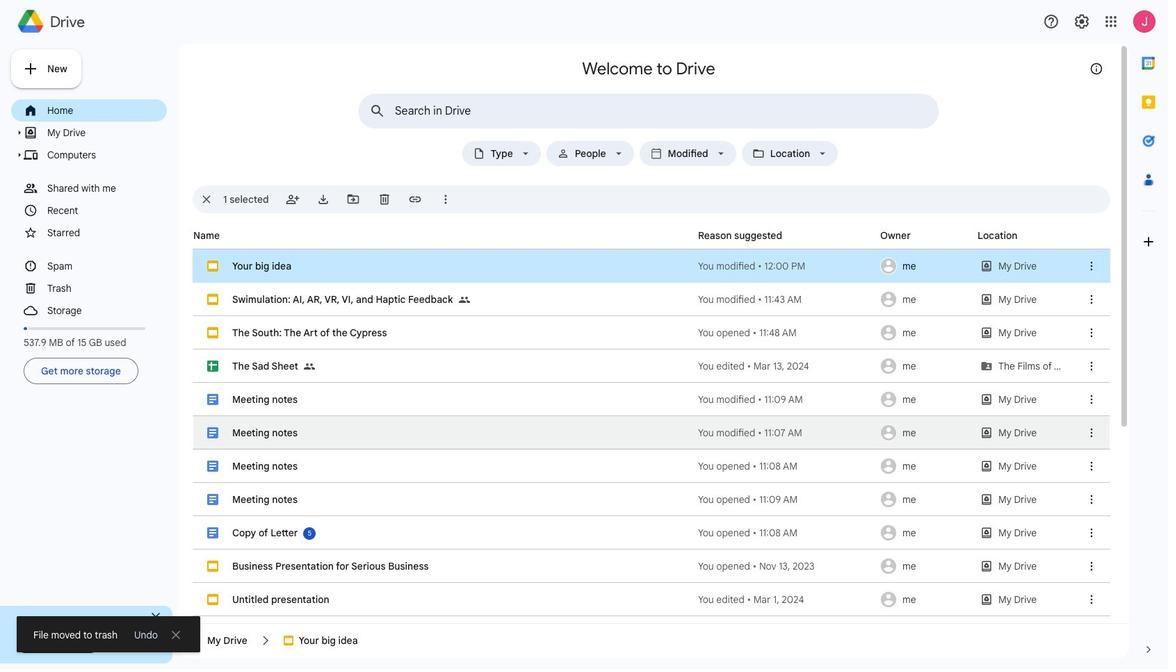 Task type: vqa. For each thing, say whether or not it's contained in the screenshot.
List radio
no



Task type: describe. For each thing, give the bounding box(es) containing it.
8 cell from the top
[[193, 483, 1110, 517]]

google slides image for 11th cell from the bottom of the page
[[207, 294, 218, 305]]

Search in Drive field
[[395, 104, 907, 118]]

9 cell from the top
[[193, 517, 1110, 550]]

1 horizontal spatial shared image
[[459, 283, 475, 316]]

google docs: meeting notes element for 6th cell from the top
[[232, 427, 298, 439]]

home element
[[47, 102, 165, 120]]

you opened • 11:48 am element
[[698, 326, 876, 340]]

computers element
[[47, 146, 165, 164]]

owned by me element for the you modified • 12:00 pm element
[[876, 250, 973, 283]]

close image
[[152, 613, 160, 622]]

3 google docs image from the top
[[207, 528, 218, 539]]

google slides image for google slides: your big idea element
[[207, 261, 218, 272]]

0 horizontal spatial shared image
[[304, 362, 315, 373]]

google docs image for 6th cell from the top's google docs: meeting notes element
[[207, 428, 218, 439]]

6 cell from the top
[[193, 416, 1110, 450]]

google slides image for google slides: untitled presentation element
[[207, 594, 218, 606]]

you opened • 11:09 am element
[[698, 493, 876, 507]]

7 cell from the top
[[193, 450, 1110, 483]]

owned by me element for you opened • 11:08 am element for 9th cell from the top of the page
[[876, 517, 973, 550]]

google slides: swimulation: ai, ar, vr, vi, and haptic feedback element
[[232, 293, 453, 306]]

google docs: meeting notes element for fifth cell from the bottom of the page
[[232, 494, 298, 506]]

google docs image for 7th cell from the top google docs: meeting notes element
[[207, 461, 218, 472]]

shared image inside image
[[459, 295, 470, 306]]

google slides: the south: the art of the cypress element
[[232, 327, 387, 339]]

items shared with me element
[[47, 179, 165, 197]]

google slides: your big idea element
[[232, 260, 291, 273]]

google docs: copy of letter element
[[232, 527, 298, 540]]

11 cell from the top
[[193, 583, 1110, 617]]

you modified • 11:09 am element
[[698, 393, 876, 407]]

google docs image for google docs: meeting notes element corresponding to fifth cell from the bottom of the page
[[207, 494, 218, 505]]

trashed items element
[[47, 280, 165, 298]]

my drive image
[[972, 617, 1045, 650]]

support image
[[1043, 13, 1060, 30]]

google slides: untitled presentation element
[[232, 594, 329, 606]]

google docs: meeting notes element for 7th cell from the top
[[232, 460, 298, 473]]

storage element
[[47, 302, 165, 320]]

owned by me element for you opened • 11:48 am element
[[876, 316, 973, 350]]

google slides image for tenth cell from the bottom
[[207, 327, 218, 339]]

you modified • 11:07 am element
[[698, 426, 876, 440]]

owned by me element for you edited • mar 1, 2024 element
[[876, 583, 973, 617]]

recent items element
[[47, 202, 165, 220]]

2 cell from the top
[[193, 283, 1110, 316]]

google docs: meeting notes element for 8th cell from the bottom
[[232, 394, 298, 406]]

you modified • 11:43 am element
[[698, 293, 876, 307]]

google docs image for google docs: meeting notes element related to 8th cell from the bottom
[[207, 394, 218, 405]]

you modified • 12:00 pm element
[[698, 259, 876, 273]]



Task type: locate. For each thing, give the bounding box(es) containing it.
2 vertical spatial google slides image
[[207, 594, 218, 606]]

spam element
[[47, 257, 165, 275]]

dismiss image
[[172, 631, 180, 640]]

1 google docs: meeting notes element from the top
[[232, 394, 298, 406]]

toolbar
[[1103, 44, 1121, 86]]

you opened • 11:08 am element
[[698, 460, 876, 474], [698, 526, 876, 540]]

1 vertical spatial google slides image
[[207, 561, 218, 572]]

2 you opened • 11:08 am element from the top
[[698, 526, 876, 540]]

12 cell from the top
[[193, 617, 1110, 650]]

2 google slides image from the top
[[207, 561, 218, 572]]

you opened • 11:08 am element for 7th cell from the top
[[698, 460, 876, 474]]

shared image
[[459, 295, 470, 306], [304, 350, 321, 383]]

google docs image
[[207, 428, 218, 439], [207, 461, 218, 472]]

9 owned by me element from the top
[[876, 517, 973, 550]]

8 owned by me element from the top
[[876, 483, 973, 517]]

owned by me element for the you modified • 11:43 am element
[[876, 283, 973, 316]]

owned by me element for 7th cell from the top you opened • 11:08 am element
[[876, 450, 973, 483]]

owned by me element for you modified • 11:07 am element
[[876, 416, 973, 450]]

4 cell from the top
[[193, 350, 1110, 383]]

1 vertical spatial google slides image
[[207, 327, 218, 339]]

you edited • mar 13, 2024 element
[[698, 359, 876, 373]]

shared image
[[459, 283, 475, 316], [304, 362, 315, 373]]

owned by me element for you opened • nov 13, 2023 element
[[876, 550, 973, 583]]

2 google slides image from the top
[[207, 327, 218, 339]]

1 google slides image from the top
[[207, 294, 218, 305]]

essay - column chart 1 google sheets image
[[232, 617, 342, 650]]

0 vertical spatial google slides image
[[207, 294, 218, 305]]

tab list
[[1129, 44, 1168, 631]]

google docs image
[[207, 394, 218, 405], [207, 494, 218, 505], [207, 528, 218, 539]]

1 google docs image from the top
[[207, 394, 218, 405]]

owned by me element for you edited • mar 13, 2024 element
[[876, 350, 973, 383]]

1 cell from the top
[[193, 250, 1110, 283]]

11 owned by me element from the top
[[876, 583, 973, 617]]

2 google docs: meeting notes element from the top
[[232, 427, 298, 439]]

people element
[[572, 148, 609, 159]]

you opened • nov 13, 2023 element
[[698, 560, 876, 574]]

0 vertical spatial you opened • 11:08 am element
[[698, 460, 876, 474]]

0 vertical spatial google slides image
[[207, 261, 218, 272]]

1 vertical spatial google docs image
[[207, 494, 218, 505]]

location element
[[767, 148, 813, 159]]

2 owned by me element from the top
[[876, 283, 973, 316]]

navigation
[[11, 99, 167, 387]]

type element
[[488, 148, 516, 159]]

3 owned by me element from the top
[[876, 316, 973, 350]]

owned by me element for 'you opened • 11:09 am' element
[[876, 483, 973, 517]]

10 cell from the top
[[193, 550, 1110, 583]]

tree item
[[11, 99, 167, 122]]

google sheets image
[[207, 361, 218, 372]]

5 cell from the top
[[193, 383, 1110, 416]]

4 google docs: meeting notes element from the top
[[232, 494, 298, 506]]

1 google docs image from the top
[[207, 428, 218, 439]]

2 google docs image from the top
[[207, 494, 218, 505]]

2 vertical spatial google docs image
[[207, 528, 218, 539]]

1 horizontal spatial shared image
[[459, 295, 470, 306]]

cell
[[193, 250, 1110, 283], [193, 283, 1110, 316], [193, 316, 1110, 350], [193, 350, 1110, 383], [193, 383, 1110, 416], [193, 416, 1110, 450], [193, 450, 1110, 483], [193, 483, 1110, 517], [193, 517, 1110, 550], [193, 550, 1110, 583], [193, 583, 1110, 617], [193, 617, 1110, 650]]

you edited • mar 1, 2024 element
[[698, 593, 876, 607]]

3 google slides image from the top
[[207, 594, 218, 606]]

0 vertical spatial shared image
[[459, 295, 470, 306]]

1 vertical spatial you opened • 11:08 am element
[[698, 526, 876, 540]]

0 vertical spatial google docs image
[[207, 394, 218, 405]]

you opened • 11:08 am element for 9th cell from the top of the page
[[698, 526, 876, 540]]

3 google docs: meeting notes element from the top
[[232, 460, 298, 473]]

2 google docs image from the top
[[207, 461, 218, 472]]

7 owned by me element from the top
[[876, 450, 973, 483]]

google slides image
[[207, 294, 218, 305], [207, 327, 218, 339]]

5 owned by me element from the top
[[876, 383, 973, 416]]

3 cell from the top
[[193, 316, 1110, 350]]

you opened • 11:08 am element down 'you opened • 11:09 am' element
[[698, 526, 876, 540]]

1 vertical spatial shared image
[[304, 350, 321, 383]]

tree
[[11, 99, 167, 322]]

10 owned by me element from the top
[[876, 550, 973, 583]]

0 horizontal spatial shared image
[[304, 350, 321, 383]]

1 owned by me element from the top
[[876, 250, 973, 283]]

google docs: meeting notes element
[[232, 394, 298, 406], [232, 427, 298, 439], [232, 460, 298, 473], [232, 494, 298, 506]]

0 vertical spatial google docs image
[[207, 428, 218, 439]]

0 vertical spatial shared image
[[459, 283, 475, 316]]

owned by me element
[[876, 250, 973, 283], [876, 283, 973, 316], [876, 316, 973, 350], [876, 350, 973, 383], [876, 383, 973, 416], [876, 416, 973, 450], [876, 450, 973, 483], [876, 483, 973, 517], [876, 517, 973, 550], [876, 550, 973, 583], [876, 583, 973, 617]]

starred items element
[[47, 224, 165, 242]]

google slides image
[[207, 261, 218, 272], [207, 561, 218, 572], [207, 594, 218, 606]]

google slides: business presentation for serious business element
[[232, 560, 429, 573]]

1 google slides image from the top
[[207, 261, 218, 272]]

google slides image for google slides: business presentation for serious business element in the bottom left of the page
[[207, 561, 218, 572]]

my drive element
[[47, 124, 165, 142]]

1 vertical spatial shared image
[[304, 362, 315, 373]]

google sheets: the sad sheet element
[[232, 360, 298, 373]]

1 vertical spatial google docs image
[[207, 461, 218, 472]]

1 you opened • 11:08 am element from the top
[[698, 460, 876, 474]]

6 owned by me element from the top
[[876, 416, 973, 450]]

owned by me element for you modified • 11:09 am element
[[876, 383, 973, 416]]

modified element
[[665, 148, 711, 159]]

4 owned by me element from the top
[[876, 350, 973, 383]]

you opened • 11:08 am element up 'you opened • 11:09 am' element
[[698, 460, 876, 474]]



